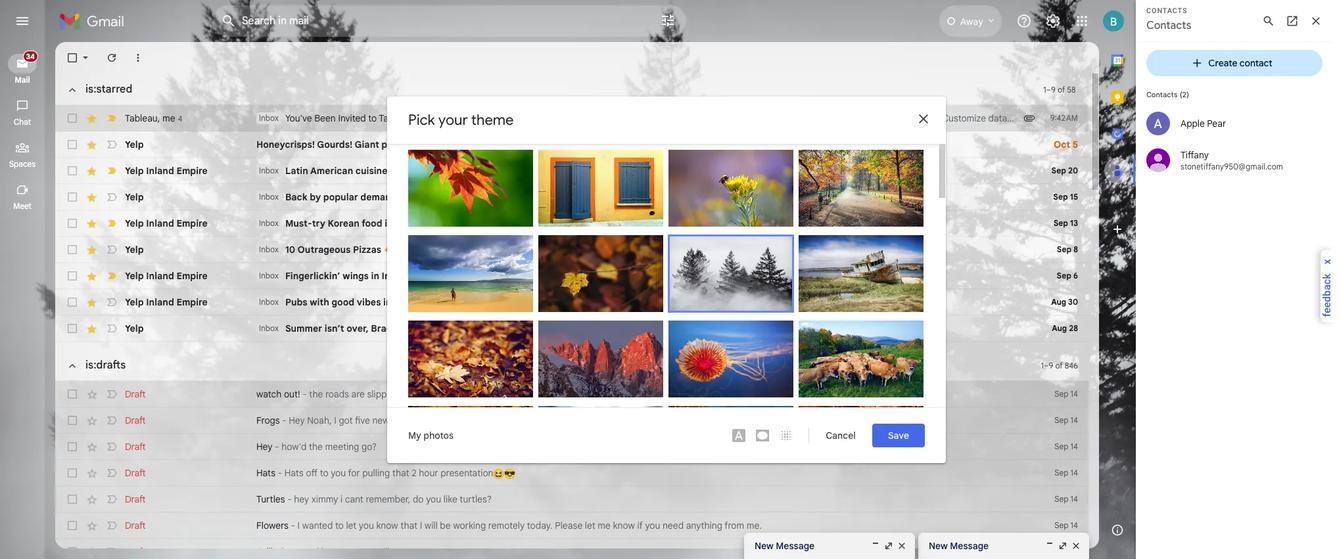 Task type: vqa. For each thing, say whether or not it's contained in the screenshot.
Back to Inbox 'icon'
no



Task type: locate. For each thing, give the bounding box(es) containing it.
8 inbox from the top
[[259, 324, 279, 333]]

1 horizontal spatial know
[[613, 520, 635, 532]]

1 left 58
[[1044, 84, 1047, 94]]

cuisine
[[356, 165, 388, 177]]

1 horizontal spatial hats
[[285, 467, 304, 479]]

cucamonga
[[670, 139, 721, 151], [596, 191, 646, 203], [662, 323, 712, 335]]

5 sep 14 from the top
[[1055, 494, 1078, 504]]

0 vertical spatial make
[[668, 191, 690, 203]]

hey
[[289, 415, 305, 427], [256, 441, 273, 453]]

meats, up cone
[[521, 218, 549, 229]]

0 vertical spatial brad
[[653, 270, 673, 282]]

navigation
[[0, 42, 46, 560]]

3 sep 14 from the top
[[1055, 442, 1078, 452]]

let right please
[[585, 520, 596, 532]]

9 left 58
[[1051, 84, 1056, 94]]

1 summer from the left
[[285, 323, 322, 335]]

3 draft from the top
[[125, 441, 146, 453]]

2 horizontal spatial a
[[520, 244, 525, 256]]

inbox left latin
[[259, 166, 279, 176]]

- right turtles
[[287, 494, 292, 506]]

cant
[[345, 494, 363, 506]]

0 vertical spatial by: grzegorz głowaty
[[807, 225, 889, 235]]

what right see
[[456, 244, 476, 256]]

pick your theme heading
[[408, 111, 514, 129]]

1 vertical spatial that
[[392, 467, 409, 479]]

yelp inland empire for pubs
[[125, 297, 208, 308]]

pick your theme
[[408, 111, 514, 129]]

1 sep 14 from the top
[[1055, 389, 1078, 399]]

cloud
[[414, 112, 438, 124]]

by: terry yarbrough option
[[799, 321, 924, 407]]

like?
[[574, 244, 593, 256]]

1 horizontal spatial i
[[341, 494, 343, 506]]

noah,
[[307, 415, 332, 427]]

let down cant
[[346, 520, 357, 532]]

0 horizontal spatial make
[[484, 323, 507, 335]]

of left fall͏
[[732, 191, 740, 203]]

- right '🍕' icon
[[397, 244, 401, 256]]

ximmy
[[312, 494, 338, 506]]

inbox inside inbox you've been invited to tableau cloud - james peterson has invited you to join the tableau site, hcc!$8sh#dkhmc.  interact with data to inform your decisions. customize data visualizations  to answer your questions. share discoveries to put
[[259, 113, 279, 123]]

terry
[[820, 395, 840, 406]]

new right five
[[372, 415, 390, 427]]

has
[[516, 112, 531, 124]]

1 for is:starred
[[1044, 84, 1047, 94]]

and up - discover your new go-tos in rancho cucamonga that make the most of fall͏ ͏  ͏ ͏ ͏ ͏͏ ͏ ͏ ͏ ͏ ͏͏ ͏ ͏ ͏ ͏ ͏͏ ͏ ͏ ͏ ͏ ͏͏ ͏ ͏ ͏ ͏ ͏͏ ͏ ͏ ͏ ͏ ͏͏ ͏ ͏ ͏ ͏ ͏͏  ͏ ͏ ͏ ͏ ͏͏ ͏ ͏ ͏ ͏ ͏͏ ͏ ͏ ͏ ͏ ͏͏ ͏ ͏ ͏ ͏ ͏͏ ͏ ͏ ͏ ͏
[[662, 165, 678, 177]]

🎃 image
[[430, 140, 441, 151]]

rancho down inbox latin american cuisine in inland empire - discover cuban sandwiches, brazilian meats, and more ͏ ͏ ͏ ͏ ͏ ͏ ͏ ͏ ͏ ͏ ͏  ͏ ͏ ͏ ͏ ͏ ͏ ͏ ͏ ͏ ͏ ͏ ͏ ͏ ͏ ͏ ͏ ͏ ͏ ͏ ͏ ͏ ͏ ͏ ͏ ͏ ͏ ͏ ͏ ͏ ͏ ͏ ͏ ͏ ͏ ͏ ͏ ͏ ͏  ͏ ͏ ͏ ͏ ͏ ͏ ͏ ͏ ͏ ͏ ͏ ͏ ͏ ͏ ͏ ͏ ͏ ͏ ͏ ͏ ͏ ͏ ͏ ͏ ͏
[[562, 191, 594, 203]]

- up turtles
[[278, 467, 282, 479]]

4 yelp inland empire from the top
[[125, 297, 208, 308]]

0 vertical spatial more
[[680, 165, 701, 177]]

4 important because you marked it as important. switch from the top
[[105, 270, 118, 283]]

pub
[[596, 297, 612, 308]]

order
[[452, 270, 477, 282]]

1 horizontal spatial tableau
[[379, 112, 412, 124]]

😎 image
[[504, 469, 516, 480]]

0 horizontal spatial know
[[376, 520, 398, 532]]

1 vertical spatial hey
[[256, 441, 273, 453]]

important because you marked it as important. switch
[[105, 112, 118, 125], [105, 164, 118, 178], [105, 217, 118, 230], [105, 270, 118, 283]]

mike
[[692, 300, 709, 310]]

2 głowaty from the top
[[857, 310, 889, 321]]

1 horizontal spatial with
[[797, 112, 814, 124]]

aug
[[1052, 297, 1067, 307], [1052, 324, 1067, 333]]

0 horizontal spatial data
[[816, 112, 835, 124]]

13 row from the top
[[55, 460, 1089, 487]]

1 row from the top
[[55, 105, 1278, 132]]

by: grzegorz głowaty
[[807, 225, 889, 235], [807, 310, 889, 321]]

draft for frogs - hey noah, i got five new frog pets what should i do?
[[125, 415, 146, 427]]

new
[[503, 191, 520, 203], [372, 415, 390, 427]]

sep 20
[[1052, 166, 1078, 176]]

customize
[[942, 112, 986, 124]]

1 inbox from the top
[[259, 113, 279, 123]]

6 draft from the top
[[125, 520, 146, 532]]

hey left ximmy
[[294, 494, 309, 506]]

10 outrageous pizzas
[[285, 244, 384, 256]]

0 vertical spatial i
[[341, 494, 343, 506]]

0 vertical spatial głowaty
[[857, 225, 889, 235]]

0 horizontal spatial tableau
[[125, 112, 158, 124]]

1 vertical spatial new
[[372, 415, 390, 427]]

honeycrisps! gourds! giant pumpkins!
[[256, 139, 430, 151]]

12 not important switch from the top
[[105, 546, 118, 559]]

2 important because you marked it as important. switch from the top
[[105, 164, 118, 178]]

1 vertical spatial 9
[[1049, 361, 1054, 371]]

data right customize
[[989, 112, 1007, 124]]

demand:
[[361, 191, 400, 203]]

anything
[[686, 520, 723, 532]]

0 horizontal spatial hey
[[256, 441, 273, 453]]

8 yelp from the top
[[125, 323, 144, 335]]

3 row from the top
[[55, 158, 1089, 184]]

inbox inside inbox fingerlickin' wings in inland empire - order up some wings and other game day eats, brad ͏ ͏ ͏ ͏ ͏ ͏ ͏ ͏ ͏ ͏ ͏ ͏ ͏  ͏ ͏ ͏ ͏ ͏ ͏ ͏ ͏ ͏ ͏ ͏ ͏ ͏ ͏ ͏ ͏ ͏ ͏ ͏ ͏ ͏ ͏ ͏ ͏ ͏ ͏ ͏ ͏ ͏ ͏ ͏ ͏ ͏ ͏ ͏ ͏ ͏ ͏  ͏ ͏ ͏ ͏ ͏ ͏ ͏ ͏ ͏ ͏ ͏ ͏ ͏ ͏ ͏ ͏ ͏ ͏ ͏ ͏ ͏ ͏ ͏ ͏ ͏
[[259, 271, 279, 281]]

1 horizontal spatial more
[[680, 165, 701, 177]]

in right tos
[[552, 191, 560, 203]]

to left inform
[[838, 112, 846, 124]]

make up by: romain guy
[[668, 191, 690, 203]]

0 vertical spatial aug
[[1052, 297, 1067, 307]]

sep 8
[[1057, 245, 1078, 254]]

9 not important switch from the top
[[105, 467, 118, 480]]

mail heading
[[0, 75, 45, 85]]

inbox left pubs
[[259, 297, 279, 307]]

1 vertical spatial brad
[[636, 297, 656, 308]]

1 vertical spatial discover
[[471, 165, 507, 177]]

inbox for summer
[[259, 324, 279, 333]]

been
[[314, 112, 336, 124]]

inbox left must- at the top of page
[[259, 218, 279, 228]]

5 inbox from the top
[[259, 245, 279, 254]]

over,
[[347, 323, 369, 335]]

1 hats from the left
[[256, 467, 276, 479]]

2 yelp inland empire from the top
[[125, 218, 208, 229]]

of
[[1058, 84, 1065, 94], [732, 191, 740, 203], [549, 323, 557, 335], [1056, 361, 1063, 371]]

sep
[[1052, 166, 1066, 176], [1054, 192, 1068, 202], [1054, 218, 1068, 228], [1057, 245, 1072, 254], [1057, 271, 1072, 281], [1055, 389, 1069, 399], [1055, 416, 1069, 425], [1055, 442, 1069, 452], [1055, 468, 1069, 478], [1055, 494, 1069, 504], [1055, 521, 1069, 531], [1055, 547, 1069, 557]]

hey down frogs
[[256, 441, 273, 453]]

14 for hey - how'd the meeting go?
[[1071, 442, 1078, 452]]

– for is:drafts
[[1044, 361, 1049, 371]]

5 yelp from the top
[[125, 244, 144, 256]]

advanced search options image
[[655, 7, 681, 34]]

1 vertical spatial what
[[432, 415, 453, 427]]

1 horizontal spatial summer
[[559, 323, 594, 335]]

site,
[[660, 112, 677, 124]]

1 horizontal spatial new
[[503, 191, 520, 203]]

1 horizontal spatial a
[[488, 297, 493, 308]]

0 vertical spatial hey
[[289, 415, 305, 427]]

aug for pubs with good vibes in inland empire
[[1052, 297, 1067, 307]]

głowaty
[[857, 225, 889, 235], [857, 310, 889, 321]]

draft for turtles - hey ximmy i cant remember, do you like turtles?
[[125, 494, 146, 506]]

2 vertical spatial that
[[401, 520, 418, 532]]

hey left can
[[282, 546, 297, 558]]

– left 58
[[1047, 84, 1051, 94]]

your up grab
[[438, 111, 468, 129]]

and left other
[[544, 270, 559, 282]]

13
[[1070, 218, 1078, 228]]

classic
[[566, 297, 594, 308]]

0 vertical spatial 9
[[1051, 84, 1056, 94]]

1 vertical spatial grzegorz
[[820, 310, 855, 321]]

sep for fourth row from the top
[[1054, 192, 1068, 202]]

tableau left 4
[[125, 112, 158, 124]]

of left 58
[[1058, 84, 1065, 94]]

- right 🍂 image
[[436, 191, 440, 203]]

1 vertical spatial aug
[[1052, 324, 1067, 333]]

aug 30
[[1052, 297, 1078, 307]]

0 vertical spatial meats,
[[631, 165, 659, 177]]

4 draft from the top
[[125, 467, 146, 479]]

1 draft from the top
[[125, 389, 146, 400]]

2 hats from the left
[[285, 467, 304, 479]]

fare,
[[615, 297, 634, 308]]

draft for hey - how'd the meeting go?
[[125, 441, 146, 453]]

like
[[444, 494, 457, 506]]

0 vertical spatial hey
[[294, 494, 309, 506]]

1 by: grzegorz głowaty from the top
[[807, 225, 889, 235]]

inbox inside inbox latin american cuisine in inland empire - discover cuban sandwiches, brazilian meats, and more ͏ ͏ ͏ ͏ ͏ ͏ ͏ ͏ ͏ ͏ ͏  ͏ ͏ ͏ ͏ ͏ ͏ ͏ ͏ ͏ ͏ ͏ ͏ ͏ ͏ ͏ ͏ ͏ ͏ ͏ ͏ ͏ ͏ ͏ ͏ ͏ ͏ ͏ ͏ ͏ ͏ ͏ ͏ ͏ ͏ ͏ ͏ ͏ ͏  ͏ ͏ ͏ ͏ ͏ ͏ ͏ ͏ ͏ ͏ ͏ ͏ ͏ ͏ ͏ ͏ ͏ ͏ ͏ ͏ ͏ ͏ ͏ ͏ ͏
[[259, 166, 279, 176]]

2 summer from the left
[[559, 323, 594, 335]]

2 14 from the top
[[1071, 416, 1078, 425]]

5 14 from the top
[[1071, 494, 1078, 504]]

,
[[158, 112, 160, 124]]

most left fall͏
[[709, 191, 729, 203]]

3 not important switch from the top
[[105, 243, 118, 256]]

rancho down site,
[[637, 139, 668, 151]]

other
[[562, 270, 584, 282]]

1 yelp inland empire from the top
[[125, 165, 208, 177]]

2 vertical spatial cucamonga
[[662, 323, 712, 335]]

3 14 from the top
[[1071, 442, 1078, 452]]

row
[[55, 105, 1278, 132], [55, 132, 1089, 158], [55, 158, 1089, 184], [55, 184, 1089, 210], [55, 210, 1089, 237], [55, 237, 1089, 263], [55, 263, 1089, 289], [55, 289, 1089, 316], [55, 316, 1089, 342], [55, 381, 1089, 408], [55, 408, 1089, 434], [55, 434, 1089, 460], [55, 460, 1089, 487], [55, 487, 1089, 513], [55, 513, 1089, 539], [55, 539, 1089, 560]]

brad right the fare,
[[636, 297, 656, 308]]

do
[[413, 494, 424, 506]]

11 row from the top
[[55, 408, 1089, 434]]

hats left off
[[285, 467, 304, 479]]

1 vertical spatial rancho
[[562, 191, 594, 203]]

9 left 846 at the right of page
[[1049, 361, 1054, 371]]

0 vertical spatial new
[[503, 191, 520, 203]]

0 horizontal spatial most
[[525, 323, 546, 335]]

decisions.
[[899, 112, 940, 124]]

0 horizontal spatial hats
[[256, 467, 276, 479]]

0 horizontal spatial summer
[[285, 323, 322, 335]]

empire
[[176, 165, 208, 177], [431, 165, 462, 177], [176, 218, 208, 229], [426, 218, 457, 229], [176, 270, 208, 282], [412, 270, 443, 282], [176, 297, 208, 308], [424, 297, 456, 308]]

- left snag
[[458, 297, 462, 308]]

a left cone
[[520, 244, 525, 256]]

booth
[[495, 297, 520, 308]]

frogs - hey noah, i got five new frog pets what should i do?
[[256, 415, 505, 427]]

2 grzegorz from the top
[[820, 310, 855, 321]]

1 vertical spatial by: grzegorz głowaty
[[807, 310, 889, 321]]

sep for seventh row from the top
[[1057, 271, 1072, 281]]

1 vertical spatial głowaty
[[857, 310, 889, 321]]

1 vertical spatial i
[[317, 546, 319, 558]]

inbox left you've
[[259, 113, 279, 123]]

rancho down the fare,
[[628, 323, 660, 335]]

1 vertical spatial 1
[[1041, 361, 1044, 371]]

james
[[447, 112, 475, 124]]

turtles?
[[460, 494, 492, 506]]

6 14 from the top
[[1071, 521, 1078, 531]]

chat heading
[[0, 117, 45, 128]]

6 row from the top
[[55, 237, 1089, 263]]

0 vertical spatial grzegorz
[[820, 225, 855, 235]]

1 14 from the top
[[1071, 389, 1078, 399]]

2 inbox from the top
[[259, 166, 279, 176]]

0 horizontal spatial i
[[317, 546, 319, 558]]

grill - hey can i borrow your grill?
[[256, 546, 394, 558]]

find
[[734, 139, 750, 151]]

your left grill? at the left bottom of the page
[[353, 546, 372, 558]]

brad right eats,
[[653, 270, 673, 282]]

3 yelp inland empire from the top
[[125, 270, 208, 282]]

discover up enjoy
[[443, 191, 479, 203]]

0 vertical spatial 1
[[1044, 84, 1047, 94]]

6 inbox from the top
[[259, 271, 279, 281]]

4 inbox from the top
[[259, 218, 279, 228]]

Search in mail search field
[[213, 5, 686, 37]]

sep for 14th row from the bottom
[[1052, 166, 1066, 176]]

0 vertical spatial cucamonga
[[670, 139, 721, 151]]

aug left 28
[[1052, 324, 1067, 333]]

0 horizontal spatial a
[[478, 244, 484, 256]]

14
[[1071, 389, 1078, 399], [1071, 416, 1078, 425], [1071, 442, 1078, 452], [1071, 468, 1078, 478], [1071, 494, 1078, 504], [1071, 521, 1078, 531], [1071, 547, 1078, 557]]

know left if
[[613, 520, 635, 532]]

- down grab
[[464, 165, 469, 177]]

1 horizontal spatial data
[[989, 112, 1007, 124]]

1 data from the left
[[816, 112, 835, 124]]

sep 14 for watch out! - the roads are slippery today
[[1055, 389, 1078, 399]]

2 vertical spatial brad
[[371, 323, 392, 335]]

͏͏
[[855, 139, 858, 151], [867, 139, 870, 151], [879, 139, 881, 151], [891, 139, 893, 151], [903, 139, 905, 151], [914, 139, 917, 151], [926, 139, 929, 151], [938, 139, 940, 151], [950, 139, 952, 151], [767, 191, 769, 203], [778, 191, 781, 203], [790, 191, 792, 203], [802, 191, 804, 203], [814, 191, 816, 203], [825, 191, 828, 203], [837, 191, 840, 203], [849, 191, 851, 203], [861, 191, 863, 203], [873, 191, 875, 203], [884, 191, 887, 203], [614, 244, 616, 256], [626, 244, 628, 256], [649, 244, 652, 256], [673, 244, 675, 256], [697, 244, 699, 256], [760, 244, 763, 256], [796, 323, 799, 335], [808, 323, 810, 335], [820, 323, 822, 335], [832, 323, 834, 335], [843, 323, 846, 335], [855, 323, 858, 335], [867, 323, 869, 335], [879, 323, 881, 335], [891, 323, 893, 335], [902, 323, 905, 335]]

0 horizontal spatial what
[[432, 415, 453, 427]]

0 horizontal spatial with
[[310, 297, 329, 308]]

1 vertical spatial most
[[525, 323, 546, 335]]

i right can
[[317, 546, 319, 558]]

1 horizontal spatial let
[[585, 520, 596, 532]]

- right out!
[[303, 389, 307, 400]]

must-
[[285, 218, 312, 229]]

meeting
[[325, 441, 359, 453]]

data
[[816, 112, 835, 124], [989, 112, 1007, 124]]

4
[[178, 113, 183, 123]]

is:drafts button
[[59, 353, 131, 379]]

2 vertical spatial discover
[[443, 191, 479, 203]]

4 row from the top
[[55, 184, 1089, 210]]

with
[[797, 112, 814, 124], [310, 297, 329, 308]]

inbox left isn't at the left of the page
[[259, 324, 279, 333]]

16 row from the top
[[55, 539, 1089, 560]]

spaces
[[9, 159, 36, 169]]

sep for 11th row from the bottom
[[1057, 245, 1072, 254]]

inbox inside inbox pubs with good vibes in inland empire - snag a booth and enjoy classic pub fare, brad ͏ ͏ ͏ ͏ ͏ ͏ ͏ ͏ ͏ ͏ ͏ ͏ ͏ ͏ ͏  ͏ ͏ ͏ ͏ ͏ ͏ ͏ ͏ ͏ ͏ ͏ ͏ ͏ ͏ ͏ ͏ ͏ ͏ ͏ ͏ ͏ ͏ ͏ ͏ ͏ ͏ ͏ ͏ ͏ ͏ ͏ ͏ ͏ ͏ ͏ ͏ ͏ ͏  ͏ ͏ ͏ ͏ ͏ ͏ ͏ ͏ ͏ ͏ ͏ ͏ ͏ ͏ ͏ ͏ ͏ ͏ ͏ ͏ ͏ ͏ ͏ ͏ ͏
[[259, 297, 279, 307]]

wanted
[[302, 520, 333, 532]]

1 horizontal spatial hey
[[289, 415, 305, 427]]

by: grzegorz głowaty option
[[799, 150, 924, 236], [539, 235, 663, 319], [799, 235, 924, 322], [408, 321, 533, 397], [408, 406, 533, 483]]

8 row from the top
[[55, 289, 1089, 316]]

more down - discover your new go-tos in rancho cucamonga that make the most of fall͏ ͏  ͏ ͏ ͏ ͏͏ ͏ ͏ ͏ ͏ ͏͏ ͏ ͏ ͏ ͏ ͏͏ ͏ ͏ ͏ ͏ ͏͏ ͏ ͏ ͏ ͏ ͏͏ ͏ ͏ ͏ ͏ ͏͏ ͏ ͏ ͏ ͏ ͏͏  ͏ ͏ ͏ ͏ ͏͏ ͏ ͏ ͏ ͏ ͏͏ ͏ ͏ ͏ ͏ ͏͏ ͏ ͏ ͏ ͏ ͏͏ ͏ ͏ ͏ ͏
[[629, 218, 651, 229]]

sep for 2nd row from the bottom
[[1055, 521, 1069, 531]]

0 horizontal spatial wings
[[343, 270, 369, 282]]

mail
[[15, 75, 30, 85]]

to right "wanted"
[[335, 520, 344, 532]]

- left enjoy
[[459, 218, 463, 229]]

1 vertical spatial cucamonga
[[596, 191, 646, 203]]

more
[[680, 165, 701, 177], [629, 218, 651, 229]]

2 draft from the top
[[125, 415, 146, 427]]

wings right some
[[517, 270, 541, 282]]

tableau left site,
[[625, 112, 657, 124]]

wings down pizzas
[[343, 270, 369, 282]]

cucamonga down mike
[[662, 323, 712, 335]]

yelp inland empire for latin
[[125, 165, 208, 177]]

inbox left fingerlickin'
[[259, 271, 279, 281]]

brazilian
[[593, 165, 629, 177]]

1 horizontal spatial most
[[709, 191, 729, 203]]

12 row from the top
[[55, 434, 1089, 460]]

2 vertical spatial rancho
[[628, 323, 660, 335]]

by: inside by: mike cleron "option"
[[678, 300, 689, 310]]

watch
[[256, 389, 282, 400]]

main content
[[55, 42, 1278, 560]]

important because you marked it as important. switch for latin american cuisine in inland empire
[[105, 164, 118, 178]]

0 vertical spatial with
[[797, 112, 814, 124]]

inbox summer isn't over, brad
[[259, 323, 392, 335]]

a left 'pizza'
[[478, 244, 484, 256]]

fall͏
[[743, 191, 757, 203]]

need
[[663, 520, 684, 532]]

inbox inside inbox must-try korean food in inland empire - enjoy tender meats, crisp veggies, and more ͏ ͏ ͏ ͏ ͏ ͏ ͏ ͏ ͏ ͏ ͏ ͏ ͏ ͏ ͏ ͏  ͏ ͏ ͏ ͏ ͏ ͏ ͏ ͏ ͏ ͏ ͏ ͏ ͏ ͏ ͏ ͏ ͏ ͏ ͏ ͏ ͏ ͏ ͏ ͏ ͏ ͏ ͏ ͏ ͏ ͏ ͏ ͏ ͏ ͏ ͏ ͏ ͏ ͏  ͏ ͏ ͏ ͏ ͏ ͏ ͏ ͏ ͏ ͏ ͏ ͏ ͏ ͏ ͏ ͏ ͏ ͏ ͏ ͏ ͏ ͏ ͏ ͏ ͏
[[259, 218, 279, 228]]

meats, up - discover your new go-tos in rancho cucamonga that make the most of fall͏ ͏  ͏ ͏ ͏ ͏͏ ͏ ͏ ͏ ͏ ͏͏ ͏ ͏ ͏ ͏ ͏͏ ͏ ͏ ͏ ͏ ͏͏ ͏ ͏ ͏ ͏ ͏͏ ͏ ͏ ͏ ͏ ͏͏ ͏ ͏ ͏ ͏ ͏͏  ͏ ͏ ͏ ͏ ͏͏ ͏ ͏ ͏ ͏ ͏͏ ͏ ͏ ͏ ͏ ͏͏ ͏ ͏ ͏ ͏ ͏͏ ͏ ͏ ͏ ͏
[[631, 165, 659, 177]]

summer
[[285, 323, 322, 335], [559, 323, 594, 335]]

by: romain guy option
[[408, 150, 533, 227], [539, 150, 663, 233], [669, 150, 794, 236], [408, 235, 533, 312], [669, 406, 794, 483], [799, 406, 924, 483]]

0 vertical spatial –
[[1047, 84, 1051, 94]]

by:
[[677, 225, 688, 235], [807, 225, 818, 235], [678, 300, 689, 310], [807, 310, 818, 321], [807, 395, 818, 406]]

1 for is:drafts
[[1041, 361, 1044, 371]]

main content containing is:starred
[[55, 42, 1278, 560]]

cancel button
[[815, 424, 867, 447]]

inbox inside "inbox summer isn't over, brad"
[[259, 324, 279, 333]]

most down inbox pubs with good vibes in inland empire - snag a booth and enjoy classic pub fare, brad ͏ ͏ ͏ ͏ ͏ ͏ ͏ ͏ ͏ ͏ ͏ ͏ ͏ ͏ ͏  ͏ ͏ ͏ ͏ ͏ ͏ ͏ ͏ ͏ ͏ ͏ ͏ ͏ ͏ ͏ ͏ ͏ ͏ ͏ ͏ ͏ ͏ ͏ ͏ ͏ ͏ ͏ ͏ ͏ ͏ ͏ ͏ ͏ ͏ ͏ ͏ ͏ ͏  ͏ ͏ ͏ ͏ ͏ ͏ ͏ ͏ ͏ ͏ ͏ ͏ ͏ ͏ ͏ ͏ ͏ ͏ ͏ ͏ ͏ ͏ ͏ ͏ ͏
[[525, 323, 546, 335]]

28
[[1069, 324, 1078, 333]]

7 row from the top
[[55, 263, 1089, 289]]

11 not important switch from the top
[[105, 519, 118, 533]]

your right inform
[[878, 112, 896, 124]]

hats up turtles
[[256, 467, 276, 479]]

14 for frogs - hey noah, i got five new frog pets what should i do?
[[1071, 416, 1078, 425]]

7 inbox from the top
[[259, 297, 279, 307]]

cucamonga down "brazilian"
[[596, 191, 646, 203]]

in right vibes
[[383, 297, 392, 308]]

6 sep 14 from the top
[[1055, 521, 1078, 531]]

you
[[564, 112, 579, 124], [331, 467, 346, 479], [426, 494, 441, 506], [359, 520, 374, 532], [645, 520, 660, 532]]

2 sep 14 from the top
[[1055, 416, 1078, 425]]

10 row from the top
[[55, 381, 1089, 408]]

1 important because you marked it as important. switch from the top
[[105, 112, 118, 125]]

not important switch
[[105, 138, 118, 151], [105, 191, 118, 204], [105, 243, 118, 256], [105, 296, 118, 309], [105, 322, 118, 335], [105, 388, 118, 401], [105, 414, 118, 427], [105, 441, 118, 454], [105, 467, 118, 480], [105, 493, 118, 506], [105, 519, 118, 533], [105, 546, 118, 559]]

58
[[1067, 84, 1076, 94]]

a right snag
[[488, 297, 493, 308]]

0 vertical spatial discover
[[527, 139, 563, 151]]

0 horizontal spatial more
[[629, 218, 651, 229]]

0 vertical spatial me
[[162, 112, 175, 124]]

1 not important switch from the top
[[105, 138, 118, 151]]

flannel.
[[494, 139, 525, 151]]

inbox left 10
[[259, 245, 279, 254]]

5 draft from the top
[[125, 494, 146, 506]]

tab list
[[1099, 42, 1136, 512]]

romain
[[690, 225, 718, 235]]

invited
[[534, 112, 561, 124]]

with right pubs
[[310, 297, 329, 308]]

10
[[285, 244, 295, 256]]

cucamonga down hcc!$8sh#dkhmc.
[[670, 139, 721, 151]]

1 vertical spatial me
[[598, 520, 611, 532]]

3 inbox from the top
[[259, 192, 279, 202]]

1 left 846 at the right of page
[[1041, 361, 1044, 371]]

inbox left back
[[259, 192, 279, 202]]

pizza
[[486, 244, 507, 256]]

1 vertical spatial –
[[1044, 361, 1049, 371]]

7 draft from the top
[[125, 546, 146, 558]]

9 for is:starred
[[1051, 84, 1056, 94]]

1 horizontal spatial what
[[456, 244, 476, 256]]

aug left '30'
[[1052, 297, 1067, 307]]

you left the for
[[331, 467, 346, 479]]

pick
[[408, 111, 435, 129]]

rancho
[[637, 139, 668, 151], [562, 191, 594, 203], [628, 323, 660, 335]]

1 vertical spatial hey
[[282, 546, 297, 558]]

today
[[403, 389, 427, 400]]

1 vertical spatial meats,
[[521, 218, 549, 229]]

3 important because you marked it as important. switch from the top
[[105, 217, 118, 230]]

new left go-
[[503, 191, 520, 203]]

1 horizontal spatial wings
[[517, 270, 541, 282]]

summer down classic
[[559, 323, 594, 335]]

back
[[285, 191, 308, 203]]

0 horizontal spatial let
[[346, 520, 357, 532]]

9 row from the top
[[55, 316, 1089, 342]]

inbox for must-
[[259, 218, 279, 228]]

sep 13
[[1054, 218, 1078, 228]]



Task type: describe. For each thing, give the bounding box(es) containing it.
hour
[[419, 467, 438, 479]]

is:starred button
[[59, 77, 138, 103]]

0 horizontal spatial me
[[162, 112, 175, 124]]

fall!
[[402, 191, 420, 203]]

begins͏
[[759, 323, 787, 335]]

pumpkins!
[[382, 139, 428, 151]]

7 yelp from the top
[[125, 297, 144, 308]]

navigation containing mail
[[0, 42, 46, 560]]

some
[[492, 270, 515, 282]]

see
[[438, 244, 453, 256]]

of down enjoy
[[549, 323, 557, 335]]

4 yelp from the top
[[125, 218, 144, 229]]

sep 6
[[1057, 271, 1078, 281]]

i for ximmy
[[341, 494, 343, 506]]

6 not important switch from the top
[[105, 388, 118, 401]]

the down 'booth'
[[509, 323, 523, 335]]

5 not important switch from the top
[[105, 322, 118, 335]]

1 wings from the left
[[343, 270, 369, 282]]

food
[[362, 218, 382, 229]]

grab
[[450, 139, 471, 151]]

good
[[332, 297, 355, 308]]

- right 🎃 image
[[444, 139, 448, 151]]

8
[[1074, 245, 1078, 254]]

14 for flowers - i wanted to let you know that i will be working remotely today. please let  me know if you need anything from me.
[[1071, 521, 1078, 531]]

🍂 image
[[423, 193, 434, 204]]

go?
[[362, 441, 377, 453]]

846
[[1065, 361, 1078, 371]]

6 yelp from the top
[[125, 270, 144, 282]]

30
[[1069, 297, 1078, 307]]

is:starred
[[85, 83, 132, 96]]

join
[[592, 112, 607, 124]]

your inside alert dialog
[[438, 111, 468, 129]]

by: romain guy option containing by: romain guy
[[669, 150, 794, 236]]

in right 'pizza'
[[510, 244, 517, 256]]

your right answer
[[1111, 112, 1130, 124]]

and left enjoy
[[523, 297, 538, 308]]

by: greg bullock option
[[539, 406, 663, 483]]

1 głowaty from the top
[[857, 225, 889, 235]]

i left will
[[420, 520, 422, 532]]

1 horizontal spatial me
[[598, 520, 611, 532]]

sep 14 for turtles - hey ximmy i cant remember, do you like turtles?
[[1055, 494, 1078, 504]]

cleron
[[711, 300, 736, 310]]

your right grab
[[473, 139, 492, 151]]

inbox for pubs
[[259, 297, 279, 307]]

inbox you've been invited to tableau cloud - james peterson has invited you to join the tableau site, hcc!$8sh#dkhmc.  interact with data to inform your decisions. customize data visualizations  to answer your questions. share discoveries to put
[[259, 112, 1278, 124]]

how'd
[[282, 441, 307, 453]]

animals option
[[669, 321, 794, 407]]

bbq,
[[461, 323, 482, 335]]

6
[[1074, 271, 1078, 281]]

sandwiches,
[[539, 165, 591, 177]]

10 not important switch from the top
[[105, 493, 118, 506]]

the right how'd
[[309, 441, 323, 453]]

2 know from the left
[[613, 520, 635, 532]]

- right the flowers
[[291, 520, 295, 532]]

sep for 5th row from the bottom
[[1055, 442, 1069, 452]]

in up vibes
[[371, 270, 379, 282]]

2 by: grzegorz głowaty from the top
[[807, 310, 889, 321]]

9:42 am
[[1051, 113, 1078, 123]]

peterson
[[477, 112, 514, 124]]

3 yelp from the top
[[125, 191, 144, 203]]

1 – 9 of 58
[[1044, 84, 1076, 94]]

inbox must-try korean food in inland empire - enjoy tender meats, crisp veggies, and more ͏ ͏ ͏ ͏ ͏ ͏ ͏ ͏ ͏ ͏ ͏ ͏ ͏ ͏ ͏ ͏  ͏ ͏ ͏ ͏ ͏ ͏ ͏ ͏ ͏ ͏ ͏ ͏ ͏ ͏ ͏ ͏ ͏ ͏ ͏ ͏ ͏ ͏ ͏ ͏ ͏ ͏ ͏ ͏ ͏ ͏ ͏ ͏ ͏ ͏ ͏ ͏ ͏ ͏  ͏ ͏ ͏ ͏ ͏ ͏ ͏ ͏ ͏ ͏ ͏ ͏ ͏ ͏ ͏ ͏ ͏ ͏ ͏ ͏ ͏ ͏ ͏ ͏ ͏
[[259, 218, 837, 229]]

meet
[[13, 201, 31, 211]]

fall
[[744, 323, 757, 335]]

😆 image
[[493, 469, 504, 480]]

to left put
[[1253, 112, 1262, 124]]

sep for 12th row from the bottom of the page
[[1054, 218, 1068, 228]]

back by popular demand: fall!
[[285, 191, 423, 203]]

to left see
[[428, 244, 436, 256]]

remember,
[[366, 494, 411, 506]]

0 horizontal spatial new
[[372, 415, 390, 427]]

0 horizontal spatial meats,
[[521, 218, 549, 229]]

- right cloud
[[441, 112, 445, 124]]

i left "do?"
[[485, 415, 488, 427]]

try
[[312, 218, 325, 229]]

row containing tableau
[[55, 105, 1278, 132]]

0 vertical spatial most
[[709, 191, 729, 203]]

in right the days
[[618, 323, 626, 335]]

invited
[[338, 112, 366, 124]]

cancel
[[826, 430, 856, 442]]

- right frogs
[[282, 415, 286, 427]]

14 row from the top
[[55, 487, 1089, 513]]

hey - how'd the meeting go?
[[256, 441, 377, 453]]

aug for summer isn't over, brad
[[1052, 324, 1067, 333]]

days
[[596, 323, 616, 335]]

answer
[[1078, 112, 1109, 124]]

sep 14 for flowers - i wanted to let you know that i will be working remotely today. please let  me know if you need anything from me.
[[1055, 521, 1078, 531]]

save button
[[873, 424, 925, 447]]

to right invited
[[368, 112, 377, 124]]

search in mail image
[[217, 9, 241, 33]]

yelp inland empire for must-
[[125, 218, 208, 229]]

roads
[[325, 389, 349, 400]]

1 horizontal spatial meats,
[[631, 165, 659, 177]]

up
[[479, 270, 490, 282]]

1 grzegorz from the top
[[820, 225, 855, 235]]

7 not important switch from the top
[[105, 414, 118, 427]]

inbox pubs with good vibes in inland empire - snag a booth and enjoy classic pub fare, brad ͏ ͏ ͏ ͏ ͏ ͏ ͏ ͏ ͏ ͏ ͏ ͏ ͏ ͏ ͏  ͏ ͏ ͏ ͏ ͏ ͏ ͏ ͏ ͏ ͏ ͏ ͏ ͏ ͏ ͏ ͏ ͏ ͏ ͏ ͏ ͏ ͏ ͏ ͏ ͏ ͏ ͏ ͏ ͏ ͏ ͏ ͏ ͏ ͏ ͏ ͏ ͏ ͏  ͏ ͏ ͏ ͏ ͏ ͏ ͏ ͏ ͏ ͏ ͏ ͏ ͏ ͏ ͏ ͏ ͏ ͏ ͏ ͏ ͏ ͏ ͏ ͏ ͏
[[259, 297, 840, 308]]

🍕 image
[[384, 245, 395, 256]]

presentation
[[441, 467, 493, 479]]

2 yelp from the top
[[125, 165, 144, 177]]

slippery
[[367, 389, 401, 400]]

off
[[306, 467, 318, 479]]

snag
[[464, 297, 486, 308]]

inbox for fingerlickin'
[[259, 271, 279, 281]]

inbox for latin
[[259, 166, 279, 176]]

sep 14 for hey - how'd the meeting go?
[[1055, 442, 1078, 452]]

- hats off to you for pulling that 2 hour presentation
[[276, 467, 493, 479]]

theme
[[471, 111, 514, 129]]

please
[[555, 520, 583, 532]]

2 not important switch from the top
[[105, 191, 118, 204]]

vibes
[[357, 297, 381, 308]]

honeycrisps!
[[256, 139, 315, 151]]

5 row from the top
[[55, 210, 1089, 237]]

parks
[[425, 323, 448, 335]]

hcc!$8sh#dkhmc.
[[679, 112, 760, 124]]

draft for flowers - i wanted to let you know that i will be working remotely today. please let  me know if you need anything from me.
[[125, 520, 146, 532]]

you right invited
[[564, 112, 579, 124]]

oct 5
[[1054, 139, 1078, 151]]

inbox fingerlickin' wings in inland empire - order up some wings and other game day eats, brad ͏ ͏ ͏ ͏ ͏ ͏ ͏ ͏ ͏ ͏ ͏ ͏ ͏  ͏ ͏ ͏ ͏ ͏ ͏ ͏ ͏ ͏ ͏ ͏ ͏ ͏ ͏ ͏ ͏ ͏ ͏ ͏ ͏ ͏ ͏ ͏ ͏ ͏ ͏ ͏ ͏ ͏ ͏ ͏ ͏ ͏ ͏ ͏ ͏ ͏ ͏  ͏ ͏ ͏ ͏ ͏ ͏ ͏ ͏ ͏ ͏ ͏ ͏ ͏ ͏ ͏ ͏ ͏ ͏ ͏ ͏ ͏ ͏ ͏ ͏ ͏
[[259, 270, 852, 282]]

by: zermatt2 option
[[539, 321, 663, 404]]

- right 'grill'
[[275, 546, 279, 558]]

the right join
[[609, 112, 623, 124]]

giant
[[355, 139, 379, 151]]

4 not important switch from the top
[[105, 296, 118, 309]]

2 row from the top
[[55, 132, 1089, 158]]

inbox for you've
[[259, 113, 279, 123]]

in right the cuisine
[[390, 165, 398, 177]]

2 data from the left
[[989, 112, 1007, 124]]

sep for 3rd row from the bottom
[[1055, 494, 1069, 504]]

- left how'd
[[275, 441, 279, 453]]

14 for turtles - hey ximmy i cant remember, do you like turtles?
[[1071, 494, 1078, 504]]

your up the tender
[[482, 191, 500, 203]]

meet heading
[[0, 201, 45, 212]]

in right the 'spots'
[[627, 139, 634, 151]]

- discover your new go-tos in rancho cucamonga that make the most of fall͏ ͏  ͏ ͏ ͏ ͏͏ ͏ ͏ ͏ ͏ ͏͏ ͏ ͏ ͏ ͏ ͏͏ ͏ ͏ ͏ ͏ ͏͏ ͏ ͏ ͏ ͏ ͏͏ ͏ ͏ ͏ ͏ ͏͏ ͏ ͏ ͏ ͏ ͏͏  ͏ ͏ ͏ ͏ ͏͏ ͏ ͏ ͏ ͏ ͏͏ ͏ ͏ ͏ ͏ ͏͏ ͏ ͏ ͏ ͏ ͏͏ ͏ ͏ ͏ ͏
[[434, 191, 896, 203]]

draft for grill - hey can i borrow your grill?
[[125, 546, 146, 558]]

if
[[637, 520, 643, 532]]

1 let from the left
[[346, 520, 357, 532]]

can
[[299, 546, 315, 558]]

pulling
[[362, 467, 390, 479]]

you right do
[[426, 494, 441, 506]]

yarbrough
[[841, 395, 880, 406]]

1 vertical spatial with
[[310, 297, 329, 308]]

cuban
[[510, 165, 537, 177]]

important because you marked it as important. switch for must-try korean food in inland empire
[[105, 217, 118, 230]]

sep for 13th row from the top of the page
[[1055, 468, 1069, 478]]

settings image
[[1045, 13, 1061, 29]]

outdoor
[[566, 139, 599, 151]]

7 14 from the top
[[1071, 547, 1078, 557]]

2 horizontal spatial tableau
[[625, 112, 657, 124]]

to left find in the right top of the page
[[723, 139, 731, 151]]

i left "wanted"
[[298, 520, 300, 532]]

to left join
[[581, 112, 589, 124]]

you down turtles - hey ximmy i cant remember, do you like turtles?
[[359, 520, 374, 532]]

sep 14 for frogs - hey noah, i got five new frog pets what should i do?
[[1055, 416, 1078, 425]]

i left the got
[[334, 415, 337, 427]]

mail, 34 unread messages image
[[22, 54, 37, 66]]

popular
[[323, 191, 358, 203]]

8 not important switch from the top
[[105, 441, 118, 454]]

out!
[[284, 389, 300, 400]]

1 yelp from the top
[[125, 139, 144, 151]]

0 vertical spatial that
[[648, 191, 665, 203]]

you right if
[[645, 520, 660, 532]]

of left 846 at the right of page
[[1056, 361, 1063, 371]]

0 vertical spatial what
[[456, 244, 476, 256]]

spaces heading
[[0, 159, 45, 170]]

important because you marked it as important. switch for you've been invited to tableau cloud
[[105, 112, 118, 125]]

to left bbq,
[[450, 323, 459, 335]]

1 horizontal spatial make
[[668, 191, 690, 203]]

7 sep 14 from the top
[[1055, 547, 1078, 557]]

do?
[[490, 415, 505, 427]]

sep for 10th row
[[1055, 389, 1069, 399]]

flowers
[[256, 520, 289, 532]]

isn't
[[325, 323, 344, 335]]

4 14 from the top
[[1071, 468, 1078, 478]]

yelp inland empire for fingerlickin'
[[125, 270, 208, 282]]

watch out! - the roads are slippery today
[[256, 389, 427, 400]]

refresh image
[[105, 51, 118, 64]]

enjoy
[[466, 218, 488, 229]]

to right off
[[320, 467, 329, 479]]

are
[[351, 389, 365, 400]]

14 for watch out! - the roads are slippery today
[[1071, 389, 1078, 399]]

important because you marked it as important. switch for fingerlickin' wings in inland empire
[[105, 270, 118, 283]]

outrageous
[[298, 244, 351, 256]]

15 row from the top
[[55, 513, 1089, 539]]

by: inside by: terry yarbrough option
[[807, 395, 818, 406]]

by: mike cleron option
[[669, 235, 794, 312]]

the left "roads"
[[309, 389, 323, 400]]

- left order
[[446, 270, 450, 282]]

hey for hey can i borrow your grill?
[[282, 546, 297, 558]]

save
[[888, 430, 909, 442]]

sep for 11th row from the top of the page
[[1055, 416, 1069, 425]]

from parks to bbq, make the most of summer days in rancho cucamonga before  fall begins͏ ͏ ͏ ͏ ͏ ͏͏ ͏ ͏ ͏ ͏ ͏͏ ͏ ͏ ͏ ͏ ͏͏ ͏ ͏ ͏ ͏ ͏͏ ͏ ͏ ͏ ͏ ͏͏ ͏ ͏ ͏ ͏  ͏͏ ͏ ͏ ͏ ͏ ͏͏ ͏ ͏ ͏ ͏ ͏͏ ͏ ͏ ͏ ͏ ͏͏ ͏ ͏ ͏ ͏ ͏͏ ͏ ͏
[[401, 323, 909, 335]]

9 for is:drafts
[[1049, 361, 1054, 371]]

1 know from the left
[[376, 520, 398, 532]]

5
[[1073, 139, 1078, 151]]

0 vertical spatial rancho
[[637, 139, 668, 151]]

i for can
[[317, 546, 319, 558]]

1 vertical spatial make
[[484, 323, 507, 335]]

grill?
[[374, 546, 394, 558]]

4 sep 14 from the top
[[1055, 468, 1078, 478]]

game
[[587, 270, 610, 282]]

to left answer
[[1068, 112, 1076, 124]]

2 wings from the left
[[517, 270, 541, 282]]

tableau , me 4
[[125, 112, 183, 124]]

pick your theme alert dialog
[[387, 96, 946, 483]]

the up the romain
[[692, 191, 706, 203]]

enjoy
[[541, 297, 563, 308]]

– for is:starred
[[1047, 84, 1051, 94]]

draft for watch out! - the roads are slippery today
[[125, 389, 146, 400]]

2 let from the left
[[585, 520, 596, 532]]

grill
[[256, 546, 273, 558]]

five
[[355, 415, 370, 427]]

in right food
[[385, 218, 393, 229]]

1 vertical spatial more
[[629, 218, 651, 229]]

animals
[[677, 395, 706, 406]]

and right veggies,
[[611, 218, 627, 229]]

hey for hey ximmy i cant remember, do you like turtles?
[[294, 494, 309, 506]]



